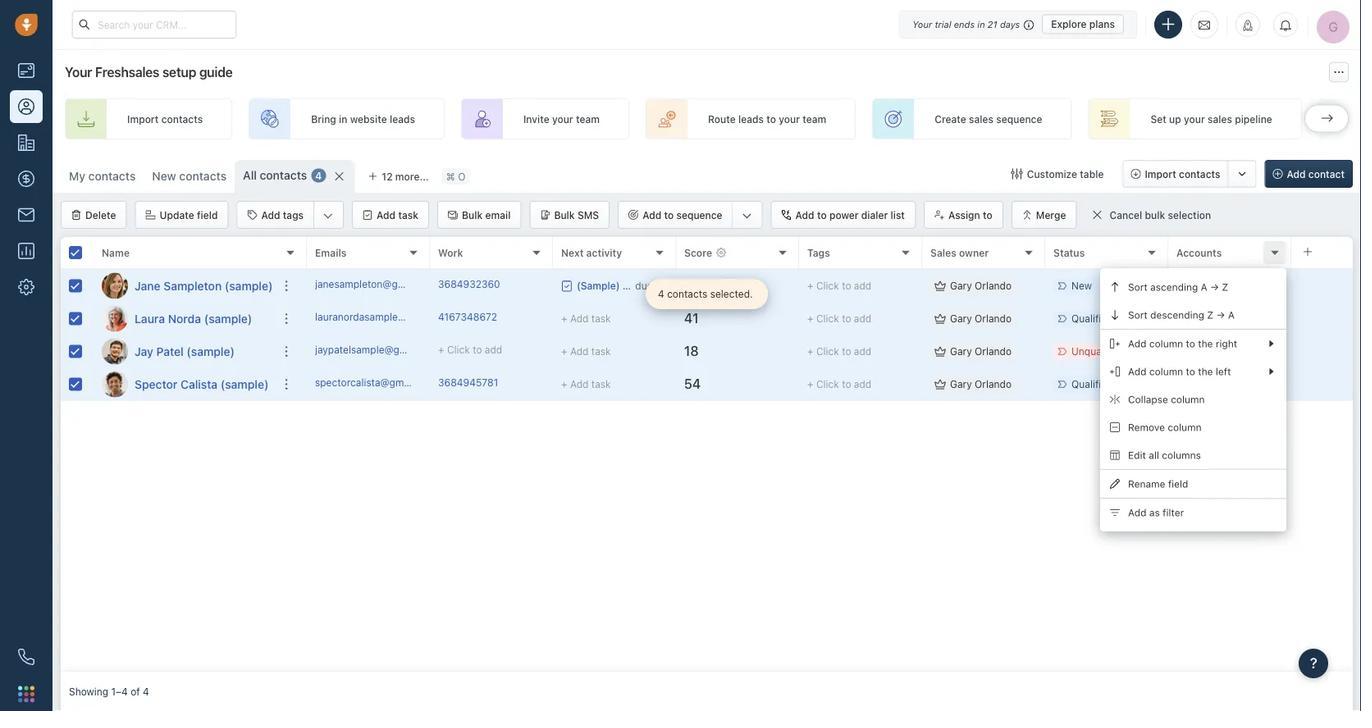 Task type: vqa. For each thing, say whether or not it's contained in the screenshot.
In 2 days's "days"
no



Task type: describe. For each thing, give the bounding box(es) containing it.
showing 1–4 of 4
[[69, 686, 149, 697]]

4 inside all contacts 4
[[315, 170, 322, 181]]

jay patel (sample) link
[[135, 343, 235, 360]]

1 gary from the top
[[950, 280, 972, 292]]

set up your sales pipeline
[[1151, 113, 1273, 125]]

cell for 18
[[1292, 336, 1353, 368]]

lauranordasample@gmail.com link
[[315, 310, 454, 328]]

power
[[830, 209, 859, 221]]

dialer
[[861, 209, 888, 221]]

add as filter menu item
[[1100, 499, 1287, 527]]

add for add as filter
[[1128, 507, 1147, 519]]

remove column menu item
[[1100, 414, 1287, 441]]

norda
[[168, 312, 201, 325]]

click for 18
[[816, 346, 839, 357]]

status
[[1054, 247, 1085, 258]]

2 leads from the left
[[738, 113, 764, 125]]

calista
[[181, 377, 218, 391]]

my contacts
[[69, 169, 136, 183]]

contacts inside grid
[[667, 288, 708, 300]]

create sales sequence
[[935, 113, 1043, 125]]

remove column
[[1128, 422, 1202, 433]]

ends
[[954, 19, 975, 30]]

1 vertical spatial in
[[339, 113, 347, 125]]

z inside 'menu item'
[[1222, 281, 1229, 293]]

1 + click to add from the top
[[807, 280, 872, 292]]

rename field
[[1128, 478, 1189, 490]]

jay
[[135, 345, 153, 358]]

your for your trial ends in 21 days
[[913, 19, 932, 30]]

task for 18
[[591, 346, 611, 357]]

add column to the left
[[1128, 366, 1231, 377]]

⌘
[[446, 171, 455, 182]]

2 team from the left
[[803, 113, 827, 125]]

new for new contacts
[[152, 169, 176, 183]]

website
[[350, 113, 387, 125]]

columns
[[1162, 450, 1201, 461]]

→ for a
[[1217, 309, 1226, 321]]

add to power dialer list button
[[771, 201, 916, 229]]

freshworks switcher image
[[18, 686, 34, 703]]

(sample) for e corp (sample)
[[1211, 346, 1252, 357]]

54
[[684, 376, 701, 392]]

add for 54
[[854, 379, 872, 390]]

spector calista (sample) link
[[135, 376, 269, 393]]

bulk sms button
[[530, 201, 610, 229]]

next activity
[[561, 247, 622, 258]]

j image for jay patel (sample)
[[102, 338, 128, 365]]

descending
[[1151, 309, 1205, 321]]

techcave
[[1177, 379, 1220, 390]]

import for import contacts link
[[127, 113, 159, 125]]

add contact
[[1287, 168, 1345, 180]]

right
[[1216, 338, 1238, 350]]

qualified for 41
[[1072, 313, 1113, 324]]

(sample) for jay patel (sample)
[[187, 345, 235, 358]]

tags
[[283, 209, 304, 221]]

press space to deselect this row. row containing jane sampleton (sample)
[[61, 270, 307, 303]]

to inside group
[[664, 209, 674, 221]]

row group containing 48
[[307, 270, 1353, 401]]

laura norda (sample) link
[[135, 311, 252, 327]]

2 sales from the left
[[1208, 113, 1233, 125]]

add for add to sequence
[[643, 209, 662, 221]]

angle down image for add to sequence
[[742, 208, 752, 224]]

invite your team
[[523, 113, 600, 125]]

e
[[1177, 346, 1183, 357]]

(sample) for acme inc (sample)
[[1222, 313, 1263, 324]]

pipeline
[[1235, 113, 1273, 125]]

bulk sms
[[554, 209, 599, 221]]

rename field menu item
[[1100, 470, 1287, 498]]

add to sequence button
[[619, 202, 732, 228]]

gary orlando for 18
[[950, 346, 1012, 357]]

1 your from the left
[[552, 113, 573, 125]]

add column to the right
[[1128, 338, 1238, 350]]

field for update field
[[197, 209, 218, 221]]

of
[[131, 686, 140, 697]]

a inside 'menu item'
[[1201, 281, 1208, 293]]

+ add task for 54
[[561, 379, 611, 390]]

12
[[382, 171, 393, 182]]

explore plans
[[1051, 18, 1115, 30]]

4167348672
[[438, 311, 497, 323]]

up
[[1169, 113, 1181, 125]]

inc
[[1206, 313, 1219, 324]]

contacts right my
[[88, 169, 136, 183]]

remove
[[1128, 422, 1165, 433]]

widgetz.io
[[1177, 280, 1226, 292]]

accounts
[[1177, 247, 1222, 258]]

press space to deselect this row. row containing 18
[[307, 336, 1353, 368]]

4167348672 link
[[438, 310, 497, 328]]

cancel bulk selection
[[1110, 210, 1211, 221]]

update field button
[[135, 201, 228, 229]]

press space to deselect this row. row containing spector calista (sample)
[[61, 368, 307, 401]]

list
[[891, 209, 905, 221]]

phone image
[[18, 649, 34, 666]]

sequence for create sales sequence
[[996, 113, 1043, 125]]

add for add task
[[377, 209, 396, 221]]

route
[[708, 113, 736, 125]]

import contacts for import contacts button
[[1145, 168, 1221, 180]]

(sample) for laura norda (sample)
[[204, 312, 252, 325]]

(sample) down left
[[1223, 379, 1264, 390]]

new for new
[[1072, 280, 1092, 292]]

create
[[935, 113, 967, 125]]

name column header
[[94, 237, 307, 270]]

1 sales from the left
[[969, 113, 994, 125]]

task inside button
[[398, 209, 419, 221]]

3684945781
[[438, 377, 498, 388]]

orlando for 18
[[975, 346, 1012, 357]]

3684932360
[[438, 278, 500, 290]]

guide
[[199, 64, 233, 80]]

1–4
[[111, 686, 128, 697]]

create sales sequence link
[[872, 98, 1072, 140]]

3684932360 link
[[438, 277, 500, 295]]

set up your sales pipeline link
[[1088, 98, 1302, 140]]

selected.
[[710, 288, 753, 300]]

add to sequence group
[[618, 201, 763, 229]]

invite
[[523, 113, 550, 125]]

setup
[[162, 64, 196, 80]]

collapse column
[[1128, 394, 1205, 405]]

contacts up the update field
[[179, 169, 227, 183]]

2 vertical spatial 4
[[143, 686, 149, 697]]

email
[[485, 209, 511, 221]]

bulk for bulk sms
[[554, 209, 575, 221]]

laura norda (sample)
[[135, 312, 252, 325]]

press space to deselect this row. row containing 54
[[307, 368, 1353, 401]]

the for left
[[1198, 366, 1213, 377]]

column for remove column
[[1168, 422, 1202, 433]]

import contacts button
[[1123, 160, 1229, 188]]

route leads to your team link
[[646, 98, 856, 140]]

patel
[[156, 345, 184, 358]]

column for add column to the right
[[1150, 338, 1183, 350]]

add contact button
[[1265, 160, 1353, 188]]

menu containing sort ascending a → z
[[1100, 268, 1287, 532]]

orlando for 54
[[975, 379, 1012, 390]]

plans
[[1090, 18, 1115, 30]]

2 your from the left
[[779, 113, 800, 125]]

column for collapse column
[[1171, 394, 1205, 405]]

add for add column to the right
[[1128, 338, 1147, 350]]

spectorcalista@gmail.com 3684945781
[[315, 377, 498, 388]]

all
[[1149, 450, 1159, 461]]

21
[[988, 19, 998, 30]]

add for 18
[[854, 346, 872, 357]]

spector calista (sample)
[[135, 377, 269, 391]]

sort descending z → a menu item
[[1100, 301, 1287, 329]]



Task type: locate. For each thing, give the bounding box(es) containing it.
cell for 41
[[1292, 303, 1353, 335]]

column up columns
[[1168, 422, 1202, 433]]

sms
[[578, 209, 599, 221]]

3684945781 link
[[438, 376, 498, 393]]

your right route
[[779, 113, 800, 125]]

2 qualified from the top
[[1072, 379, 1113, 390]]

e corp (sample)
[[1177, 346, 1252, 357]]

+ add task for 18
[[561, 346, 611, 357]]

task for 54
[[591, 379, 611, 390]]

bulk inside button
[[462, 209, 483, 221]]

0 horizontal spatial a
[[1201, 281, 1208, 293]]

new up update
[[152, 169, 176, 183]]

1 the from the top
[[1198, 338, 1213, 350]]

sequence up score at top right
[[677, 209, 723, 221]]

1 gary orlando from the top
[[950, 280, 1012, 292]]

4 right all contacts link
[[315, 170, 322, 181]]

techcave (sample) link
[[1177, 379, 1264, 390]]

your freshsales setup guide
[[65, 64, 233, 80]]

bulk left sms
[[554, 209, 575, 221]]

a inside menu item
[[1228, 309, 1235, 321]]

import contacts down setup
[[127, 113, 203, 125]]

table
[[1080, 168, 1104, 180]]

field down columns
[[1168, 478, 1189, 490]]

z
[[1222, 281, 1229, 293], [1207, 309, 1214, 321]]

new contacts button
[[144, 160, 235, 193], [152, 169, 227, 183]]

your
[[913, 19, 932, 30], [65, 64, 92, 80]]

1 horizontal spatial your
[[779, 113, 800, 125]]

sort inside menu item
[[1128, 309, 1148, 321]]

1 row group from the left
[[61, 270, 307, 401]]

angle down image right tags
[[323, 208, 333, 224]]

customize
[[1027, 168, 1077, 180]]

press space to deselect this row. row containing 41
[[307, 303, 1353, 336]]

bring in website leads
[[311, 113, 415, 125]]

1 horizontal spatial bulk
[[554, 209, 575, 221]]

0 vertical spatial the
[[1198, 338, 1213, 350]]

contacts up selection
[[1179, 168, 1221, 180]]

+ click to add for 54
[[807, 379, 872, 390]]

0 vertical spatial your
[[913, 19, 932, 30]]

import inside button
[[1145, 168, 1177, 180]]

3 your from the left
[[1184, 113, 1205, 125]]

1 vertical spatial import
[[1145, 168, 1177, 180]]

sequence up the customize on the right of the page
[[996, 113, 1043, 125]]

1 vertical spatial z
[[1207, 309, 1214, 321]]

add tags group
[[237, 201, 344, 229]]

e corp (sample) link
[[1177, 346, 1252, 357]]

add for add tags
[[261, 209, 280, 221]]

emails
[[315, 247, 347, 258]]

field for rename field
[[1168, 478, 1189, 490]]

angle down image for add tags
[[323, 208, 333, 224]]

all contacts 4
[[243, 169, 322, 182]]

j image left jane
[[102, 273, 128, 299]]

collapse
[[1128, 394, 1168, 405]]

2 horizontal spatial your
[[1184, 113, 1205, 125]]

your right the up
[[1184, 113, 1205, 125]]

3 gary orlando from the top
[[950, 346, 1012, 357]]

new inside grid
[[1072, 280, 1092, 292]]

your left trial
[[913, 19, 932, 30]]

add inside button
[[377, 209, 396, 221]]

press space to deselect this row. row containing 48
[[307, 270, 1353, 303]]

contact
[[1309, 168, 1345, 180]]

2 horizontal spatial 4
[[658, 288, 664, 300]]

+ add task for 41
[[561, 313, 611, 325]]

angle down image
[[323, 208, 333, 224], [742, 208, 752, 224]]

1 vertical spatial a
[[1228, 309, 1235, 321]]

+ add task
[[561, 313, 611, 325], [561, 346, 611, 357], [561, 379, 611, 390]]

3 cell from the top
[[1292, 336, 1353, 368]]

import
[[127, 113, 159, 125], [1145, 168, 1177, 180]]

add inside menu item
[[1128, 507, 1147, 519]]

0 vertical spatial field
[[197, 209, 218, 221]]

bulk for bulk email
[[462, 209, 483, 221]]

0 horizontal spatial team
[[576, 113, 600, 125]]

gary for 41
[[950, 313, 972, 324]]

rename
[[1128, 478, 1166, 490]]

0 horizontal spatial new
[[152, 169, 176, 183]]

next
[[561, 247, 584, 258]]

jaypatelsample@gmail.com + click to add
[[315, 344, 502, 356]]

assign
[[949, 209, 980, 221]]

cell for 54
[[1292, 368, 1353, 400]]

assign to button
[[924, 201, 1003, 229]]

j image left jay
[[102, 338, 128, 365]]

acme
[[1177, 313, 1203, 324]]

→ inside 'menu item'
[[1210, 281, 1219, 293]]

qualified for 54
[[1072, 379, 1113, 390]]

2 row group from the left
[[307, 270, 1353, 401]]

import contacts up selection
[[1145, 168, 1221, 180]]

row group containing jane sampleton (sample)
[[61, 270, 307, 401]]

column down techcave
[[1171, 394, 1205, 405]]

o
[[458, 171, 466, 182]]

the up techcave
[[1198, 366, 1213, 377]]

work
[[438, 247, 463, 258]]

ascending
[[1151, 281, 1198, 293]]

import contacts inside button
[[1145, 168, 1221, 180]]

0 vertical spatial a
[[1201, 281, 1208, 293]]

email image
[[1199, 18, 1210, 31]]

customize table button
[[1001, 160, 1115, 188]]

customize table
[[1027, 168, 1104, 180]]

new down status
[[1072, 280, 1092, 292]]

1 cell from the top
[[1292, 270, 1353, 302]]

1 horizontal spatial your
[[913, 19, 932, 30]]

bring in website leads link
[[249, 98, 445, 140]]

1 angle down image from the left
[[323, 208, 333, 224]]

0 horizontal spatial in
[[339, 113, 347, 125]]

2 cell from the top
[[1292, 303, 1353, 335]]

0 vertical spatial 4
[[315, 170, 322, 181]]

row group
[[61, 270, 307, 401], [307, 270, 1353, 401]]

0 horizontal spatial z
[[1207, 309, 1214, 321]]

0 horizontal spatial 4
[[143, 686, 149, 697]]

import for import contacts button
[[1145, 168, 1177, 180]]

0 horizontal spatial import
[[127, 113, 159, 125]]

0 horizontal spatial leads
[[390, 113, 415, 125]]

import up cancel bulk selection
[[1145, 168, 1177, 180]]

4 left 48
[[658, 288, 664, 300]]

sort left the descending
[[1128, 309, 1148, 321]]

leads right website
[[390, 113, 415, 125]]

1 vertical spatial + add task
[[561, 346, 611, 357]]

grid containing 48
[[61, 236, 1353, 672]]

bring
[[311, 113, 336, 125]]

1 vertical spatial 4
[[658, 288, 664, 300]]

import down your freshsales setup guide
[[127, 113, 159, 125]]

(sample) for spector calista (sample)
[[221, 377, 269, 391]]

jaypatelsample@gmail.com link
[[315, 343, 441, 360]]

2 orlando from the top
[[975, 313, 1012, 324]]

0 horizontal spatial angle down image
[[323, 208, 333, 224]]

spector
[[135, 377, 178, 391]]

qualified up unqualified
[[1072, 313, 1113, 324]]

1 horizontal spatial leads
[[738, 113, 764, 125]]

your trial ends in 21 days
[[913, 19, 1020, 30]]

2 gary from the top
[[950, 313, 972, 324]]

contacts up 41
[[667, 288, 708, 300]]

(sample) up spector calista (sample)
[[187, 345, 235, 358]]

(sample) up acme inc (sample)
[[1229, 280, 1270, 292]]

sales left pipeline
[[1208, 113, 1233, 125]]

(sample) right 'calista'
[[221, 377, 269, 391]]

+ click to add for 18
[[807, 346, 872, 357]]

score
[[684, 247, 712, 258]]

bulk inside "button"
[[554, 209, 575, 221]]

leads right route
[[738, 113, 764, 125]]

0 vertical spatial qualified
[[1072, 313, 1113, 324]]

gary for 18
[[950, 346, 972, 357]]

→
[[1210, 281, 1219, 293], [1217, 309, 1226, 321]]

your left freshsales
[[65, 64, 92, 80]]

contacts inside button
[[1179, 168, 1221, 180]]

sort for sort descending z → a
[[1128, 309, 1148, 321]]

12 more...
[[382, 171, 429, 182]]

import contacts link
[[65, 98, 232, 140]]

import contacts for import contacts link
[[127, 113, 203, 125]]

import contacts group
[[1123, 160, 1257, 188]]

0 vertical spatial + add task
[[561, 313, 611, 325]]

0 vertical spatial new
[[152, 169, 176, 183]]

add for add column to the left
[[1128, 366, 1147, 377]]

acme inc (sample) link
[[1177, 313, 1263, 324]]

1 orlando from the top
[[975, 280, 1012, 292]]

1 qualified from the top
[[1072, 313, 1113, 324]]

tags
[[807, 247, 830, 258]]

1 vertical spatial import contacts
[[1145, 168, 1221, 180]]

(sample) for jane sampleton (sample)
[[225, 279, 273, 293]]

1 horizontal spatial field
[[1168, 478, 1189, 490]]

menu
[[1100, 268, 1287, 532]]

0 horizontal spatial your
[[552, 113, 573, 125]]

0 horizontal spatial bulk
[[462, 209, 483, 221]]

add task
[[377, 209, 419, 221]]

edit all columns menu item
[[1100, 441, 1287, 469]]

j image
[[102, 273, 128, 299], [102, 338, 128, 365]]

invite your team link
[[461, 98, 629, 140]]

(sample) up left
[[1211, 346, 1252, 357]]

qualified down unqualified
[[1072, 379, 1113, 390]]

1 horizontal spatial a
[[1228, 309, 1235, 321]]

container_wx8msf4aqz5i3rn1 image inside the customize table button
[[1012, 168, 1023, 180]]

delete button
[[61, 201, 127, 229]]

leads
[[390, 113, 415, 125], [738, 113, 764, 125]]

0 vertical spatial import
[[127, 113, 159, 125]]

gary for 54
[[950, 379, 972, 390]]

sales right 'create' at right
[[969, 113, 994, 125]]

3 orlando from the top
[[975, 346, 1012, 357]]

1 vertical spatial the
[[1198, 366, 1213, 377]]

assign to
[[949, 209, 993, 221]]

sales
[[931, 247, 957, 258]]

4 cell from the top
[[1292, 368, 1353, 400]]

4 right the of
[[143, 686, 149, 697]]

sales
[[969, 113, 994, 125], [1208, 113, 1233, 125]]

1 bulk from the left
[[462, 209, 483, 221]]

2 the from the top
[[1198, 366, 1213, 377]]

sort ascending a → z menu item
[[1100, 273, 1287, 301]]

3 + add task from the top
[[561, 379, 611, 390]]

(sample) up the right
[[1222, 313, 1263, 324]]

trial
[[935, 19, 952, 30]]

1 horizontal spatial team
[[803, 113, 827, 125]]

contacts down setup
[[161, 113, 203, 125]]

field right update
[[197, 209, 218, 221]]

add for add contact
[[1287, 168, 1306, 180]]

bulk left email
[[462, 209, 483, 221]]

1 leads from the left
[[390, 113, 415, 125]]

0 horizontal spatial your
[[65, 64, 92, 80]]

in left 21
[[978, 19, 985, 30]]

2 gary orlando from the top
[[950, 313, 1012, 324]]

gary orlando for 54
[[950, 379, 1012, 390]]

click for 54
[[816, 379, 839, 390]]

column down the descending
[[1150, 338, 1183, 350]]

your right invite
[[552, 113, 573, 125]]

0 vertical spatial sequence
[[996, 113, 1043, 125]]

sort left ascending
[[1128, 281, 1148, 293]]

angle down image right add to sequence
[[742, 208, 752, 224]]

sequence
[[996, 113, 1043, 125], [677, 209, 723, 221]]

3 + click to add from the top
[[807, 346, 872, 357]]

gary orlando for 41
[[950, 313, 1012, 324]]

contacts
[[161, 113, 203, 125], [1179, 168, 1221, 180], [260, 169, 307, 182], [88, 169, 136, 183], [179, 169, 227, 183], [667, 288, 708, 300]]

(sample) down jane sampleton (sample) link
[[204, 312, 252, 325]]

press space to deselect this row. row containing jay patel (sample)
[[61, 336, 307, 368]]

s image
[[102, 371, 128, 398]]

jay patel (sample)
[[135, 345, 235, 358]]

angle down image inside add to sequence group
[[742, 208, 752, 224]]

4 orlando from the top
[[975, 379, 1012, 390]]

z up acme inc (sample)
[[1222, 281, 1229, 293]]

1 + add task from the top
[[561, 313, 611, 325]]

1 horizontal spatial z
[[1222, 281, 1229, 293]]

z right acme
[[1207, 309, 1214, 321]]

4 + click to add from the top
[[807, 379, 872, 390]]

1 vertical spatial qualified
[[1072, 379, 1113, 390]]

bulk email
[[462, 209, 511, 221]]

sort for sort ascending a → z
[[1128, 281, 1148, 293]]

(sample) right sampleton
[[225, 279, 273, 293]]

add for add to power dialer list
[[796, 209, 815, 221]]

0 vertical spatial in
[[978, 19, 985, 30]]

4 gary from the top
[[950, 379, 972, 390]]

2 + click to add from the top
[[807, 313, 872, 324]]

janesampleton@gmail.com
[[315, 278, 439, 290]]

1 team from the left
[[576, 113, 600, 125]]

→ for z
[[1210, 281, 1219, 293]]

contacts right all
[[260, 169, 307, 182]]

column for add column to the left
[[1150, 366, 1183, 377]]

all contacts link
[[243, 167, 307, 184]]

orlando for 41
[[975, 313, 1012, 324]]

cell
[[1292, 270, 1353, 302], [1292, 303, 1353, 335], [1292, 336, 1353, 368], [1292, 368, 1353, 400]]

0 vertical spatial z
[[1222, 281, 1229, 293]]

0 vertical spatial j image
[[102, 273, 128, 299]]

1 horizontal spatial 4
[[315, 170, 322, 181]]

→ down widgetz.io (sample) link
[[1217, 309, 1226, 321]]

j image for jane sampleton (sample)
[[102, 273, 128, 299]]

→ inside menu item
[[1217, 309, 1226, 321]]

your for your freshsales setup guide
[[65, 64, 92, 80]]

4 gary orlando from the top
[[950, 379, 1012, 390]]

sort ascending a → z
[[1128, 281, 1229, 293]]

3 gary from the top
[[950, 346, 972, 357]]

1 horizontal spatial angle down image
[[742, 208, 752, 224]]

1 vertical spatial sort
[[1128, 309, 1148, 321]]

field inside menu item
[[1168, 478, 1189, 490]]

1 horizontal spatial new
[[1072, 280, 1092, 292]]

2 bulk from the left
[[554, 209, 575, 221]]

1 horizontal spatial import contacts
[[1145, 168, 1221, 180]]

0 horizontal spatial sequence
[[677, 209, 723, 221]]

techcave (sample)
[[1177, 379, 1264, 390]]

route leads to your team
[[708, 113, 827, 125]]

container_wx8msf4aqz5i3rn1 image
[[1012, 168, 1023, 180], [1092, 209, 1103, 221], [561, 280, 573, 292], [935, 280, 946, 292], [935, 313, 946, 325], [935, 346, 946, 357], [935, 379, 946, 390]]

4 inside grid
[[658, 288, 664, 300]]

1 horizontal spatial import
[[1145, 168, 1177, 180]]

z inside menu item
[[1207, 309, 1214, 321]]

acme inc (sample)
[[1177, 313, 1263, 324]]

bulk
[[1145, 210, 1165, 221]]

press space to deselect this row. row
[[61, 270, 307, 303], [307, 270, 1353, 303], [61, 303, 307, 336], [307, 303, 1353, 336], [61, 336, 307, 368], [307, 336, 1353, 368], [61, 368, 307, 401], [307, 368, 1353, 401]]

0 vertical spatial import contacts
[[127, 113, 203, 125]]

task
[[398, 209, 419, 221], [591, 313, 611, 325], [591, 346, 611, 357], [591, 379, 611, 390]]

laura
[[135, 312, 165, 325]]

2 angle down image from the left
[[742, 208, 752, 224]]

2 vertical spatial + add task
[[561, 379, 611, 390]]

sampleton
[[164, 279, 222, 293]]

add inside 'group'
[[261, 209, 280, 221]]

48
[[684, 278, 701, 293]]

+ click to add for 41
[[807, 313, 872, 324]]

field inside button
[[197, 209, 218, 221]]

(sample)
[[225, 279, 273, 293], [1229, 280, 1270, 292], [204, 312, 252, 325], [1222, 313, 1263, 324], [187, 345, 235, 358], [1211, 346, 1252, 357], [221, 377, 269, 391], [1223, 379, 1264, 390]]

edit
[[1128, 450, 1146, 461]]

explore plans link
[[1042, 14, 1124, 34]]

0 horizontal spatial import contacts
[[127, 113, 203, 125]]

l image
[[102, 306, 128, 332]]

2 + add task from the top
[[561, 346, 611, 357]]

qualified
[[1072, 313, 1113, 324], [1072, 379, 1113, 390]]

grid
[[61, 236, 1353, 672]]

delete
[[85, 209, 116, 221]]

all
[[243, 169, 257, 182]]

0 vertical spatial sort
[[1128, 281, 1148, 293]]

sort inside 'menu item'
[[1128, 281, 1148, 293]]

1 horizontal spatial sequence
[[996, 113, 1043, 125]]

1 vertical spatial →
[[1217, 309, 1226, 321]]

0 vertical spatial →
[[1210, 281, 1219, 293]]

1 sort from the top
[[1128, 281, 1148, 293]]

sequence inside button
[[677, 209, 723, 221]]

phone element
[[10, 641, 43, 674]]

→ up inc
[[1210, 281, 1219, 293]]

1 vertical spatial your
[[65, 64, 92, 80]]

sequence for add to sequence
[[677, 209, 723, 221]]

1 vertical spatial field
[[1168, 478, 1189, 490]]

angle down image inside add tags 'group'
[[323, 208, 333, 224]]

1 horizontal spatial sales
[[1208, 113, 1233, 125]]

spectorcalista@gmail.com
[[315, 377, 437, 388]]

0 horizontal spatial sales
[[969, 113, 994, 125]]

0 horizontal spatial field
[[197, 209, 218, 221]]

the for right
[[1198, 338, 1213, 350]]

column down 'e'
[[1150, 366, 1183, 377]]

task for 41
[[591, 313, 611, 325]]

1 vertical spatial new
[[1072, 280, 1092, 292]]

your
[[552, 113, 573, 125], [779, 113, 800, 125], [1184, 113, 1205, 125]]

the left the right
[[1198, 338, 1213, 350]]

2 j image from the top
[[102, 338, 128, 365]]

2 sort from the top
[[1128, 309, 1148, 321]]

press space to deselect this row. row containing laura norda (sample)
[[61, 303, 307, 336]]

name row
[[61, 237, 307, 270]]

import contacts
[[127, 113, 203, 125], [1145, 168, 1221, 180]]

add inside group
[[643, 209, 662, 221]]

Search your CRM... text field
[[72, 11, 236, 39]]

1 vertical spatial sequence
[[677, 209, 723, 221]]

1 vertical spatial j image
[[102, 338, 128, 365]]

1 j image from the top
[[102, 273, 128, 299]]

add for 41
[[854, 313, 872, 324]]

click for 41
[[816, 313, 839, 324]]

in right bring
[[339, 113, 347, 125]]

1 horizontal spatial in
[[978, 19, 985, 30]]

collapse column menu item
[[1100, 386, 1287, 414]]

new contacts
[[152, 169, 227, 183]]



